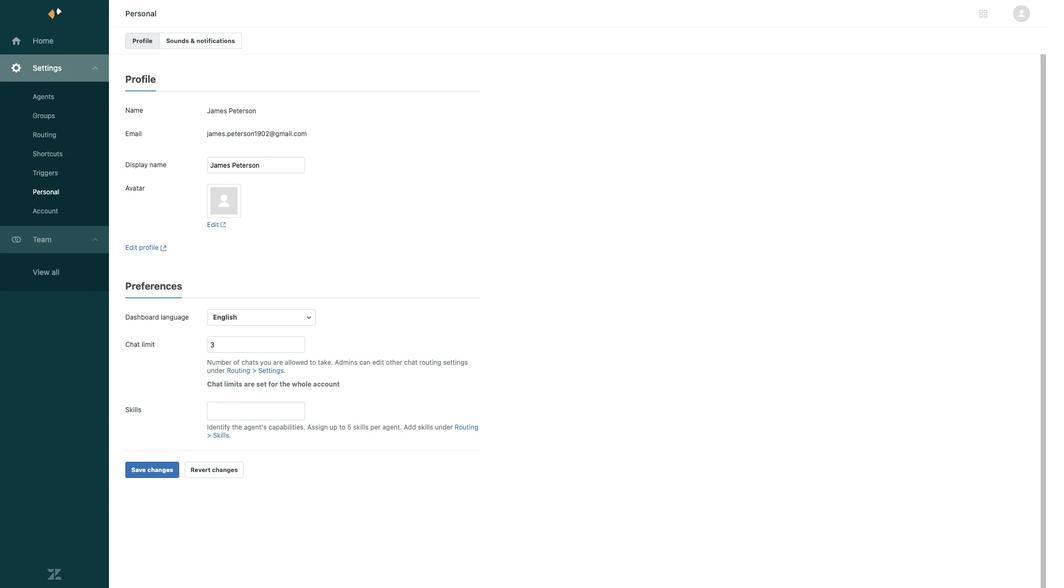 Task type: describe. For each thing, give the bounding box(es) containing it.
assign
[[307, 423, 328, 432]]

revert
[[191, 466, 211, 474]]

can
[[360, 359, 371, 367]]

notifications
[[197, 37, 235, 44]]

chat limits are set for the whole account
[[207, 380, 340, 389]]

identify the agent's capabilities. assign up to 5 skills per agent. add skills under
[[207, 423, 455, 432]]

1 vertical spatial are
[[244, 380, 255, 389]]

routing
[[420, 359, 441, 367]]

revert changes
[[191, 466, 238, 474]]

avatar
[[125, 184, 145, 192]]

edit
[[372, 359, 384, 367]]

account
[[313, 380, 340, 389]]

routing > settings .
[[227, 367, 286, 375]]

2 skills from the left
[[418, 423, 433, 432]]

all
[[52, 268, 60, 277]]

language
[[161, 313, 189, 322]]

number
[[207, 359, 232, 367]]

0 vertical spatial skills
[[125, 406, 141, 414]]

zendesk products image
[[980, 10, 987, 17]]

1 horizontal spatial the
[[280, 380, 290, 389]]

1 horizontal spatial personal
[[125, 9, 157, 18]]

agents
[[33, 93, 54, 101]]

agent.
[[383, 423, 402, 432]]

changes for save changes
[[147, 466, 173, 474]]

1 skills from the left
[[353, 423, 369, 432]]

view
[[33, 268, 50, 277]]

other
[[386, 359, 402, 367]]

routing for routing > settings .
[[227, 367, 250, 375]]

display
[[125, 161, 148, 169]]

limits
[[224, 380, 242, 389]]

1 vertical spatial the
[[232, 423, 242, 432]]

5
[[347, 423, 351, 432]]

capabilities.
[[269, 423, 306, 432]]

> for skills
[[207, 432, 211, 440]]

routing for routing > skills
[[455, 423, 478, 432]]

preferences
[[125, 281, 182, 292]]

chat for chat limits are set for the whole account
[[207, 380, 223, 389]]

for
[[268, 380, 278, 389]]

take.
[[318, 359, 333, 367]]

chats
[[242, 359, 258, 367]]

1 vertical spatial .
[[229, 432, 231, 440]]

add
[[404, 423, 416, 432]]

are inside number of chats you are allowed to take. admins can edit other chat routing settings under
[[273, 359, 283, 367]]

name
[[150, 161, 167, 169]]

you
[[260, 359, 271, 367]]

skills inside routing > skills
[[213, 432, 229, 440]]

whole
[[292, 380, 312, 389]]

to for 5
[[339, 423, 346, 432]]

name
[[125, 106, 143, 114]]

routing > skills link
[[207, 423, 478, 440]]

1 vertical spatial under
[[435, 423, 453, 432]]

routing for routing
[[33, 131, 56, 139]]

account
[[33, 207, 58, 215]]

save changes
[[131, 466, 173, 474]]

changes for revert changes
[[212, 466, 238, 474]]

edit link
[[207, 221, 226, 229]]

james.peterson1902@gmail.com
[[207, 130, 307, 138]]

of
[[234, 359, 240, 367]]

routing > settings link
[[227, 367, 284, 375]]

under inside number of chats you are allowed to take. admins can edit other chat routing settings under
[[207, 367, 225, 375]]



Task type: vqa. For each thing, say whether or not it's contained in the screenshot.
'minutes' inside I see, I'll put through a new order now. Thanks so much. 23 minutes ago
no



Task type: locate. For each thing, give the bounding box(es) containing it.
skills right add
[[418, 423, 433, 432]]

under right add
[[435, 423, 453, 432]]

0 vertical spatial under
[[207, 367, 225, 375]]

0 vertical spatial to
[[310, 359, 316, 367]]

0 vertical spatial personal
[[125, 9, 157, 18]]

home
[[33, 36, 54, 45]]

1 horizontal spatial to
[[339, 423, 346, 432]]

personal up profile button
[[125, 9, 157, 18]]

allowed
[[285, 359, 308, 367]]

dashboard language
[[125, 313, 189, 322]]

the left agent's
[[232, 423, 242, 432]]

the
[[280, 380, 290, 389], [232, 423, 242, 432]]

.
[[284, 367, 286, 375], [229, 432, 231, 440]]

0 horizontal spatial edit
[[125, 244, 137, 252]]

0 horizontal spatial .
[[229, 432, 231, 440]]

skills right 5
[[353, 423, 369, 432]]

edit profile link
[[125, 244, 167, 252]]

settings
[[33, 63, 62, 72], [258, 367, 284, 375]]

0 horizontal spatial changes
[[147, 466, 173, 474]]

0 horizontal spatial skills
[[353, 423, 369, 432]]

up
[[330, 423, 338, 432]]

edit for edit link
[[207, 221, 219, 229]]

number of chats you are allowed to take. admins can edit other chat routing settings under
[[207, 359, 468, 375]]

0 horizontal spatial chat
[[125, 341, 140, 349]]

chat left limit
[[125, 341, 140, 349]]

profile
[[139, 244, 159, 252]]

save
[[131, 466, 146, 474]]

are right you
[[273, 359, 283, 367]]

settings up for
[[258, 367, 284, 375]]

1 horizontal spatial are
[[273, 359, 283, 367]]

routing
[[33, 131, 56, 139], [227, 367, 250, 375], [455, 423, 478, 432]]

> for settings
[[252, 367, 256, 375]]

2 changes from the left
[[212, 466, 238, 474]]

1 changes from the left
[[147, 466, 173, 474]]

personal up account at left top
[[33, 188, 59, 196]]

1 vertical spatial skills
[[213, 432, 229, 440]]

0 vertical spatial profile
[[132, 37, 153, 44]]

to
[[310, 359, 316, 367], [339, 423, 346, 432]]

to left take.
[[310, 359, 316, 367]]

sounds
[[166, 37, 189, 44]]

revert changes button
[[185, 462, 244, 478]]

admins
[[335, 359, 358, 367]]

0 vertical spatial are
[[273, 359, 283, 367]]

1 horizontal spatial chat
[[207, 380, 223, 389]]

triggers
[[33, 169, 58, 177]]

1 horizontal spatial settings
[[258, 367, 284, 375]]

0 horizontal spatial the
[[232, 423, 242, 432]]

0 horizontal spatial to
[[310, 359, 316, 367]]

1 vertical spatial edit
[[125, 244, 137, 252]]

2 horizontal spatial routing
[[455, 423, 478, 432]]

sounds & notifications
[[166, 37, 235, 44]]

1 vertical spatial to
[[339, 423, 346, 432]]

1 vertical spatial routing
[[227, 367, 250, 375]]

profile up name
[[125, 74, 156, 85]]

shortcuts
[[33, 150, 63, 158]]

0 vertical spatial the
[[280, 380, 290, 389]]

1 vertical spatial personal
[[33, 188, 59, 196]]

edit
[[207, 221, 219, 229], [125, 244, 137, 252]]

chat
[[404, 359, 418, 367]]

1 vertical spatial >
[[207, 432, 211, 440]]

settings
[[443, 359, 468, 367]]

set
[[256, 380, 267, 389]]

changes right revert
[[212, 466, 238, 474]]

profile left sounds
[[132, 37, 153, 44]]

limit
[[142, 341, 155, 349]]

Display name text field
[[207, 157, 305, 173]]

&
[[190, 37, 195, 44]]

1 horizontal spatial under
[[435, 423, 453, 432]]

0 vertical spatial chat
[[125, 341, 140, 349]]

1 vertical spatial profile
[[125, 74, 156, 85]]

save changes button
[[125, 462, 179, 478]]

0 horizontal spatial >
[[207, 432, 211, 440]]

view all
[[33, 268, 60, 277]]

routing > skills
[[207, 423, 478, 440]]

chat
[[125, 341, 140, 349], [207, 380, 223, 389]]

1 horizontal spatial routing
[[227, 367, 250, 375]]

per
[[370, 423, 381, 432]]

> left you
[[252, 367, 256, 375]]

0 horizontal spatial under
[[207, 367, 225, 375]]

groups
[[33, 112, 55, 120]]

skills
[[125, 406, 141, 414], [213, 432, 229, 440]]

> up revert changes
[[207, 432, 211, 440]]

0 vertical spatial routing
[[33, 131, 56, 139]]

Chat limit number field
[[207, 337, 305, 353]]

to inside number of chats you are allowed to take. admins can edit other chat routing settings under
[[310, 359, 316, 367]]

1 horizontal spatial skills
[[418, 423, 433, 432]]

1 horizontal spatial changes
[[212, 466, 238, 474]]

0 horizontal spatial are
[[244, 380, 255, 389]]

0 horizontal spatial settings
[[33, 63, 62, 72]]

0 vertical spatial >
[[252, 367, 256, 375]]

0 horizontal spatial skills
[[125, 406, 141, 414]]

0 horizontal spatial routing
[[33, 131, 56, 139]]

2 vertical spatial routing
[[455, 423, 478, 432]]

team
[[33, 235, 52, 244]]

. up chat limits are set for the whole account
[[284, 367, 286, 375]]

profile inside button
[[132, 37, 153, 44]]

1 vertical spatial chat
[[207, 380, 223, 389]]

edit for edit profile
[[125, 244, 137, 252]]

changes
[[147, 466, 173, 474], [212, 466, 238, 474]]

>
[[252, 367, 256, 375], [207, 432, 211, 440]]

display name
[[125, 161, 167, 169]]

0 vertical spatial edit
[[207, 221, 219, 229]]

identify
[[207, 423, 230, 432]]

to for take.
[[310, 359, 316, 367]]

to left 5
[[339, 423, 346, 432]]

english
[[213, 313, 237, 322]]

chat left limits
[[207, 380, 223, 389]]

1 horizontal spatial skills
[[213, 432, 229, 440]]

profile button
[[125, 33, 160, 49]]

agent's
[[244, 423, 267, 432]]

skills
[[353, 423, 369, 432], [418, 423, 433, 432]]

1 horizontal spatial .
[[284, 367, 286, 375]]

1 horizontal spatial edit
[[207, 221, 219, 229]]

0 vertical spatial .
[[284, 367, 286, 375]]

dashboard
[[125, 313, 159, 322]]

. left agent's
[[229, 432, 231, 440]]

Name text field
[[207, 102, 480, 119]]

changes right save
[[147, 466, 173, 474]]

1 vertical spatial settings
[[258, 367, 284, 375]]

profile
[[132, 37, 153, 44], [125, 74, 156, 85]]

under
[[207, 367, 225, 375], [435, 423, 453, 432]]

chat for chat limit
[[125, 341, 140, 349]]

are
[[273, 359, 283, 367], [244, 380, 255, 389]]

email
[[125, 130, 142, 138]]

the right for
[[280, 380, 290, 389]]

sounds & notifications button
[[159, 33, 242, 49]]

routing inside routing > skills
[[455, 423, 478, 432]]

personal
[[125, 9, 157, 18], [33, 188, 59, 196]]

0 vertical spatial settings
[[33, 63, 62, 72]]

0 horizontal spatial personal
[[33, 188, 59, 196]]

edit profile
[[125, 244, 159, 252]]

are left set
[[244, 380, 255, 389]]

chat limit
[[125, 341, 155, 349]]

settings down home
[[33, 63, 62, 72]]

1 horizontal spatial >
[[252, 367, 256, 375]]

> inside routing > skills
[[207, 432, 211, 440]]

under up limits
[[207, 367, 225, 375]]



